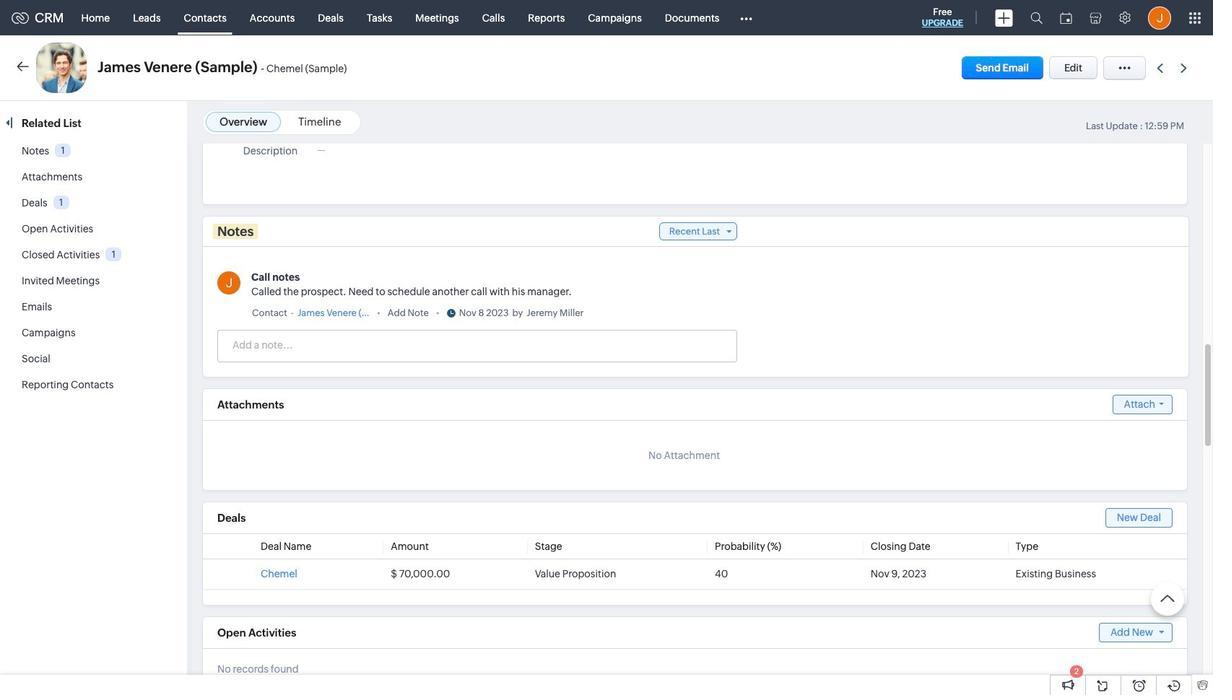 Task type: describe. For each thing, give the bounding box(es) containing it.
logo image
[[12, 12, 29, 23]]

profile image
[[1149, 6, 1172, 29]]

profile element
[[1140, 0, 1181, 35]]

Add a note... field
[[218, 338, 736, 353]]

create menu image
[[996, 9, 1014, 26]]

Other Modules field
[[732, 6, 763, 29]]

search element
[[1022, 0, 1052, 35]]



Task type: vqa. For each thing, say whether or not it's contained in the screenshot.
Profile element
yes



Task type: locate. For each thing, give the bounding box(es) containing it.
create menu element
[[987, 0, 1022, 35]]

previous record image
[[1158, 63, 1164, 73]]

calendar image
[[1061, 12, 1073, 23]]

next record image
[[1181, 63, 1191, 73]]

search image
[[1031, 12, 1043, 24]]



